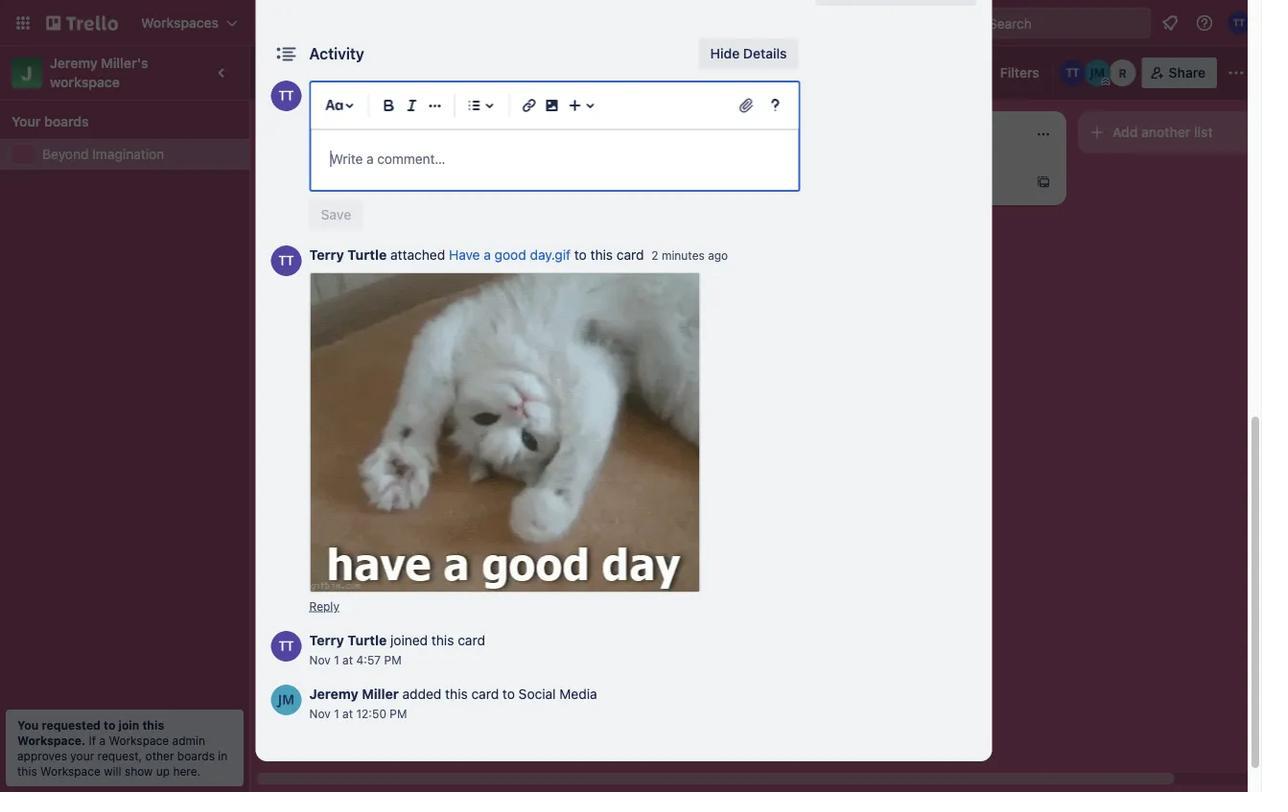 Task type: describe. For each thing, give the bounding box(es) containing it.
admin
[[172, 734, 205, 747]]

will
[[104, 765, 121, 778]]

imagination inside board name text box
[[340, 62, 438, 83]]

card inside button
[[339, 497, 367, 513]]

terry for attached
[[309, 247, 344, 263]]

meeting
[[327, 455, 377, 470]]

in
[[218, 749, 228, 763]]

this inside "if a workspace admin approves your request, other boards in this workspace will show up here."
[[17, 765, 37, 778]]

pm inside jeremy miller added this card to social media nov 1 at 12:50 pm
[[390, 707, 407, 720]]

nov inside jeremy miller added this card to social media nov 1 at 12:50 pm
[[309, 707, 331, 720]]

hide details link
[[699, 38, 799, 69]]

thinking
[[553, 178, 606, 194]]

filters
[[1000, 65, 1040, 81]]

2 minutes ago link
[[652, 249, 728, 262]]

0 horizontal spatial workspace
[[40, 765, 101, 778]]

jeremy miller (jeremymiller198) image
[[271, 685, 302, 716]]

kickoff
[[280, 455, 323, 470]]

image image
[[541, 94, 564, 117]]

join
[[118, 719, 139, 732]]

jeremy for jeremy miller added this card to social media nov 1 at 12:50 pm
[[309, 686, 359, 702]]

requested
[[42, 719, 101, 732]]

italic ⌘i image
[[401, 94, 424, 117]]

add another list
[[1113, 124, 1213, 140]]

hide details
[[711, 46, 787, 61]]

0 vertical spatial 1
[[330, 412, 335, 425]]

request,
[[97, 749, 142, 763]]

if a workspace admin approves your request, other boards in this workspace will show up here.
[[17, 734, 228, 778]]

hide
[[711, 46, 740, 61]]

have
[[449, 247, 480, 263]]

save button
[[309, 200, 363, 230]]

color: purple, title: none image
[[280, 373, 319, 380]]

lists image
[[463, 94, 486, 117]]

j
[[21, 61, 32, 84]]

workspace.
[[17, 734, 85, 747]]

filters button
[[972, 58, 1045, 88]]

1 inside jeremy miller added this card to social media nov 1 at 12:50 pm
[[334, 707, 339, 720]]

nov 1 at 12:50 pm link
[[309, 707, 407, 720]]

you requested to join this workspace.
[[17, 719, 164, 747]]

back to home image
[[46, 8, 118, 38]]

rubyanndersson (rubyanndersson) image
[[1110, 59, 1137, 86]]

a for if a workspace admin approves your request, other boards in this workspace will show up here.
[[99, 734, 106, 747]]

a for add a card
[[328, 497, 336, 513]]

0 notifications image
[[1159, 12, 1182, 35]]

jeremy for jeremy miller's workspace
[[50, 55, 98, 71]]

r button
[[1110, 59, 1137, 86]]

media
[[560, 686, 597, 702]]

open information menu image
[[1195, 13, 1215, 33]]

4:57
[[356, 653, 381, 667]]

to inside you requested to join this workspace.
[[104, 719, 115, 732]]

at inside jeremy miller added this card to social media nov 1 at 12:50 pm
[[343, 707, 353, 720]]

workspace visible image
[[494, 65, 509, 81]]

card inside the terry turtle joined this card nov 1 at 4:57 pm
[[458, 633, 485, 649]]

share button
[[1142, 58, 1217, 88]]

list
[[1194, 124, 1213, 140]]

open help dialog image
[[764, 94, 787, 117]]

more formatting image
[[424, 94, 447, 117]]

card inside jeremy miller added this card to social media nov 1 at 12:50 pm
[[472, 686, 499, 702]]

kickoff meeting
[[280, 455, 377, 470]]

Search field
[[982, 9, 1150, 37]]

bold ⌘b image
[[378, 94, 401, 117]]

1 inside the terry turtle joined this card nov 1 at 4:57 pm
[[334, 653, 339, 667]]

other
[[145, 749, 174, 763]]

if
[[89, 734, 96, 747]]

pm inside the terry turtle joined this card nov 1 at 4:57 pm
[[384, 653, 402, 667]]

approves
[[17, 749, 67, 763]]

your
[[12, 114, 41, 130]]

another
[[1142, 124, 1191, 140]]

terry turtle joined this card nov 1 at 4:57 pm
[[309, 633, 485, 667]]

joined
[[391, 633, 428, 649]]

add another list button
[[1078, 111, 1263, 153]]

ago
[[708, 249, 728, 262]]

customize views image
[[612, 63, 631, 83]]

Board name text field
[[265, 58, 447, 88]]

1 vertical spatial beyond
[[42, 146, 89, 162]]

social
[[519, 686, 556, 702]]

sm image
[[937, 58, 964, 84]]

thinking link
[[553, 177, 775, 196]]



Task type: vqa. For each thing, say whether or not it's contained in the screenshot.
Primary ELEMENT
yes



Task type: locate. For each thing, give the bounding box(es) containing it.
at left 12:50
[[343, 707, 353, 720]]

show menu image
[[1227, 63, 1246, 83]]

terry down reply
[[309, 633, 344, 649]]

jeremy miller (jeremymiller198) image
[[1085, 59, 1112, 86]]

1 vertical spatial pm
[[390, 707, 407, 720]]

1 horizontal spatial to
[[503, 686, 515, 702]]

jeremy
[[50, 55, 98, 71], [309, 686, 359, 702]]

0 horizontal spatial add
[[299, 497, 325, 513]]

card down meeting
[[339, 497, 367, 513]]

this
[[591, 247, 613, 263], [432, 633, 454, 649], [445, 686, 468, 702], [142, 719, 164, 732], [17, 765, 37, 778]]

imagination down 'your boards with 1 items' element
[[92, 146, 164, 162]]

0 vertical spatial beyond
[[274, 62, 336, 83]]

r
[[1119, 66, 1127, 80]]

0 horizontal spatial imagination
[[92, 146, 164, 162]]

0 horizontal spatial to
[[104, 719, 115, 732]]

beyond inside board name text box
[[274, 62, 336, 83]]

1 vertical spatial jeremy
[[309, 686, 359, 702]]

beyond imagination
[[274, 62, 438, 83], [42, 146, 164, 162]]

to right the day.gif
[[574, 247, 587, 263]]

0 vertical spatial a
[[484, 247, 491, 263]]

pm right 4:57
[[384, 653, 402, 667]]

details
[[743, 46, 787, 61]]

0 vertical spatial workspace
[[109, 734, 169, 747]]

to left 'social'
[[503, 686, 515, 702]]

share
[[1169, 65, 1206, 81]]

beyond imagination down 'your boards with 1 items' element
[[42, 146, 164, 162]]

2
[[652, 249, 659, 262]]

workspace
[[50, 74, 120, 90]]

reply
[[309, 600, 340, 613]]

nov left 4:57
[[309, 653, 331, 667]]

0 vertical spatial add
[[1113, 124, 1138, 140]]

create instagram
[[280, 386, 387, 401]]

have a good day.gif link
[[449, 247, 571, 263]]

add inside button
[[1113, 124, 1138, 140]]

activity
[[309, 45, 364, 63]]

0 vertical spatial nov
[[309, 653, 331, 667]]

attach and insert link image
[[737, 96, 756, 115]]

beyond imagination up text styles icon
[[274, 62, 438, 83]]

0 vertical spatial boards
[[44, 114, 89, 130]]

12:50
[[356, 707, 387, 720]]

1 vertical spatial a
[[328, 497, 336, 513]]

0 horizontal spatial terry turtle (terryturtle) image
[[484, 407, 507, 430]]

1
[[330, 412, 335, 425], [334, 653, 339, 667], [334, 707, 339, 720]]

0 vertical spatial at
[[343, 653, 353, 667]]

this right joined on the left of page
[[432, 633, 454, 649]]

star or unstar board image
[[459, 65, 474, 81]]

terry turtle (terryturtle) image
[[1060, 59, 1087, 86], [484, 407, 507, 430]]

0 vertical spatial pm
[[384, 653, 402, 667]]

nov 1 at 4:57 pm link
[[309, 653, 402, 667]]

2 terry from the top
[[309, 633, 344, 649]]

here.
[[173, 765, 201, 778]]

beyond
[[274, 62, 336, 83], [42, 146, 89, 162]]

to left join
[[104, 719, 115, 732]]

2 vertical spatial a
[[99, 734, 106, 747]]

pm down miller
[[390, 707, 407, 720]]

this down approves
[[17, 765, 37, 778]]

editor toolbar toolbar
[[319, 90, 791, 121]]

at
[[343, 653, 353, 667], [343, 707, 353, 720]]

2 turtle from the top
[[348, 633, 387, 649]]

kickoff meeting link
[[280, 453, 503, 472]]

1 horizontal spatial imagination
[[340, 62, 438, 83]]

0 vertical spatial to
[[574, 247, 587, 263]]

1 turtle from the top
[[348, 247, 387, 263]]

turtle up 4:57
[[348, 633, 387, 649]]

0 vertical spatial imagination
[[340, 62, 438, 83]]

1 vertical spatial boards
[[177, 749, 215, 763]]

1 vertical spatial add
[[299, 497, 325, 513]]

primary element
[[0, 0, 1263, 46]]

your boards with 1 items element
[[12, 110, 228, 133]]

card left 2
[[617, 247, 644, 263]]

terry down save button
[[309, 247, 344, 263]]

this right join
[[142, 719, 164, 732]]

1 horizontal spatial beyond
[[274, 62, 336, 83]]

2 horizontal spatial to
[[574, 247, 587, 263]]

to inside jeremy miller added this card to social media nov 1 at 12:50 pm
[[503, 686, 515, 702]]

add left the another
[[1113, 124, 1138, 140]]

2 nov from the top
[[309, 707, 331, 720]]

terry turtle (terryturtle) image
[[1228, 12, 1251, 35], [271, 81, 302, 111], [271, 246, 302, 276], [271, 631, 302, 662]]

card right joined on the left of page
[[458, 633, 485, 649]]

nov inside the terry turtle joined this card nov 1 at 4:57 pm
[[309, 653, 331, 667]]

2 at from the top
[[343, 707, 353, 720]]

1 down create instagram
[[330, 412, 335, 425]]

a inside "if a workspace admin approves your request, other boards in this workspace will show up here."
[[99, 734, 106, 747]]

boards inside "if a workspace admin approves your request, other boards in this workspace will show up here."
[[177, 749, 215, 763]]

add a card button
[[269, 490, 484, 520]]

1 horizontal spatial jeremy
[[309, 686, 359, 702]]

link image
[[518, 94, 541, 117]]

Main content area, start typing to enter text. text field
[[331, 148, 779, 171]]

minutes
[[662, 249, 705, 262]]

terry inside the terry turtle joined this card nov 1 at 4:57 pm
[[309, 633, 344, 649]]

1 vertical spatial terry turtle (terryturtle) image
[[484, 407, 507, 430]]

0 vertical spatial jeremy
[[50, 55, 98, 71]]

1 horizontal spatial a
[[328, 497, 336, 513]]

add a card
[[299, 497, 367, 513]]

beyond imagination inside board name text box
[[274, 62, 438, 83]]

save
[[321, 207, 351, 223]]

add down the kickoff
[[299, 497, 325, 513]]

at inside the terry turtle joined this card nov 1 at 4:57 pm
[[343, 653, 353, 667]]

a
[[484, 247, 491, 263], [328, 497, 336, 513], [99, 734, 106, 747]]

1 vertical spatial nov
[[309, 707, 331, 720]]

workspace
[[109, 734, 169, 747], [40, 765, 101, 778]]

this inside jeremy miller added this card to social media nov 1 at 12:50 pm
[[445, 686, 468, 702]]

imagination up "bold ⌘b" image
[[340, 62, 438, 83]]

turtle inside the terry turtle joined this card nov 1 at 4:57 pm
[[348, 633, 387, 649]]

1 vertical spatial workspace
[[40, 765, 101, 778]]

1 horizontal spatial terry turtle (terryturtle) image
[[1060, 59, 1087, 86]]

turtle
[[348, 247, 387, 263], [348, 633, 387, 649]]

2 vertical spatial to
[[104, 719, 115, 732]]

1 horizontal spatial boards
[[177, 749, 215, 763]]

1 vertical spatial terry
[[309, 633, 344, 649]]

nov
[[309, 653, 331, 667], [309, 707, 331, 720]]

create from template… image
[[1036, 175, 1051, 190], [491, 497, 507, 513]]

workspace down 'your'
[[40, 765, 101, 778]]

this right the day.gif
[[591, 247, 613, 263]]

imagination
[[340, 62, 438, 83], [92, 146, 164, 162]]

attached
[[391, 247, 445, 263]]

1 vertical spatial beyond imagination
[[42, 146, 164, 162]]

this inside you requested to join this workspace.
[[142, 719, 164, 732]]

0 horizontal spatial beyond
[[42, 146, 89, 162]]

0 horizontal spatial a
[[99, 734, 106, 747]]

1 horizontal spatial workspace
[[109, 734, 169, 747]]

turtle for attached
[[348, 247, 387, 263]]

reply link
[[309, 600, 340, 613]]

jeremy miller's workspace
[[50, 55, 152, 90]]

boards
[[44, 114, 89, 130], [177, 749, 215, 763]]

2 vertical spatial 1
[[334, 707, 339, 720]]

0 vertical spatial terry
[[309, 247, 344, 263]]

nov right jeremy miller (jeremymiller198) image
[[309, 707, 331, 720]]

0 horizontal spatial beyond imagination
[[42, 146, 164, 162]]

miller
[[362, 686, 399, 702]]

up
[[156, 765, 170, 778]]

at left 4:57
[[343, 653, 353, 667]]

terry for joined
[[309, 633, 344, 649]]

add inside button
[[299, 497, 325, 513]]

boards right your
[[44, 114, 89, 130]]

jeremy up nov 1 at 12:50 pm link
[[309, 686, 359, 702]]

1 left 12:50
[[334, 707, 339, 720]]

day.gif
[[530, 247, 571, 263]]

this inside the terry turtle joined this card nov 1 at 4:57 pm
[[432, 633, 454, 649]]

good
[[495, 247, 526, 263]]

a right if
[[99, 734, 106, 747]]

create instagram link
[[280, 384, 503, 403]]

boards down admin
[[177, 749, 215, 763]]

1 vertical spatial to
[[503, 686, 515, 702]]

workspace down join
[[109, 734, 169, 747]]

1 at from the top
[[343, 653, 353, 667]]

beyond down your boards at the top
[[42, 146, 89, 162]]

1 vertical spatial 1
[[334, 653, 339, 667]]

create
[[280, 386, 321, 401]]

board link
[[520, 58, 602, 88]]

beyond imagination link
[[42, 145, 238, 164]]

you
[[17, 719, 39, 732]]

1 horizontal spatial beyond imagination
[[274, 62, 438, 83]]

added
[[403, 686, 442, 702]]

terry turtle attached have a good day.gif to this card 2 minutes ago
[[309, 247, 728, 263]]

jeremy inside jeremy miller added this card to social media nov 1 at 12:50 pm
[[309, 686, 359, 702]]

1 left 4:57
[[334, 653, 339, 667]]

a down kickoff meeting
[[328, 497, 336, 513]]

1 horizontal spatial add
[[1113, 124, 1138, 140]]

add
[[1113, 124, 1138, 140], [299, 497, 325, 513]]

show
[[125, 765, 153, 778]]

0 vertical spatial beyond imagination
[[274, 62, 438, 83]]

add for add a card
[[299, 497, 325, 513]]

1 nov from the top
[[309, 653, 331, 667]]

0 horizontal spatial boards
[[44, 114, 89, 130]]

a right 'have'
[[484, 247, 491, 263]]

turtle for joined
[[348, 633, 387, 649]]

2 horizontal spatial a
[[484, 247, 491, 263]]

0 horizontal spatial jeremy
[[50, 55, 98, 71]]

miller's
[[101, 55, 148, 71]]

your boards
[[12, 114, 89, 130]]

0 vertical spatial terry turtle (terryturtle) image
[[1060, 59, 1087, 86]]

1 vertical spatial at
[[343, 707, 353, 720]]

turtle left attached
[[348, 247, 387, 263]]

1 vertical spatial turtle
[[348, 633, 387, 649]]

jeremy miller added this card to social media nov 1 at 12:50 pm
[[309, 686, 597, 720]]

card
[[617, 247, 644, 263], [339, 497, 367, 513], [458, 633, 485, 649], [472, 686, 499, 702]]

board
[[553, 65, 591, 81]]

terry
[[309, 247, 344, 263], [309, 633, 344, 649]]

0 vertical spatial turtle
[[348, 247, 387, 263]]

1 terry from the top
[[309, 247, 344, 263]]

a inside button
[[328, 497, 336, 513]]

0 horizontal spatial create from template… image
[[491, 497, 507, 513]]

your
[[70, 749, 94, 763]]

add for add another list
[[1113, 124, 1138, 140]]

1 vertical spatial imagination
[[92, 146, 164, 162]]

0 vertical spatial create from template… image
[[1036, 175, 1051, 190]]

1 vertical spatial create from template… image
[[491, 497, 507, 513]]

jeremy up workspace on the top left
[[50, 55, 98, 71]]

beyond up text styles icon
[[274, 62, 336, 83]]

pm
[[384, 653, 402, 667], [390, 707, 407, 720]]

this right added
[[445, 686, 468, 702]]

instagram
[[325, 386, 387, 401]]

card left 'social'
[[472, 686, 499, 702]]

to
[[574, 247, 587, 263], [503, 686, 515, 702], [104, 719, 115, 732]]

text styles image
[[323, 94, 346, 117]]

jeremy inside jeremy miller's workspace
[[50, 55, 98, 71]]

1 horizontal spatial create from template… image
[[1036, 175, 1051, 190]]



